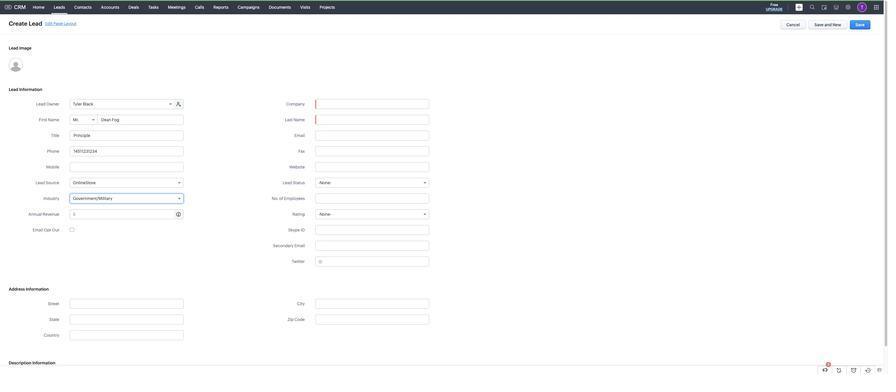 Task type: locate. For each thing, give the bounding box(es) containing it.
email
[[295, 133, 305, 138], [33, 228, 43, 233], [295, 244, 305, 249]]

search image
[[810, 5, 815, 10]]

0 vertical spatial information
[[19, 87, 42, 92]]

meetings link
[[163, 0, 190, 14]]

home
[[33, 5, 44, 9]]

-none- right status
[[319, 181, 331, 185]]

save left and
[[815, 22, 824, 27]]

documents link
[[264, 0, 296, 14]]

2 -none- field from the top
[[315, 210, 429, 220]]

no.
[[272, 197, 279, 201]]

information
[[19, 87, 42, 92], [26, 287, 49, 292], [32, 361, 55, 366]]

2 none- from the top
[[320, 212, 331, 217]]

email for email opt out
[[33, 228, 43, 233]]

email left opt
[[33, 228, 43, 233]]

lead for lead status
[[283, 181, 292, 185]]

2 name from the left
[[294, 118, 305, 122]]

lead left status
[[283, 181, 292, 185]]

2 save from the left
[[856, 22, 865, 27]]

save for save and new
[[815, 22, 824, 27]]

secondary
[[273, 244, 294, 249]]

-none- for rating
[[319, 212, 331, 217]]

lead
[[29, 20, 42, 27], [9, 46, 18, 51], [9, 87, 18, 92], [36, 102, 45, 107], [36, 181, 45, 185], [283, 181, 292, 185]]

none-
[[320, 181, 331, 185], [320, 212, 331, 217]]

out
[[52, 228, 59, 233]]

campaigns link
[[233, 0, 264, 14]]

1 none- from the top
[[320, 181, 331, 185]]

reports
[[214, 5, 228, 9]]

information up lead owner
[[19, 87, 42, 92]]

edit page layout link
[[45, 21, 76, 26]]

-
[[319, 181, 320, 185], [319, 212, 320, 217]]

1 - from the top
[[319, 181, 320, 185]]

-none- field for rating
[[315, 210, 429, 220]]

Government/Military field
[[70, 194, 184, 204]]

save and new button
[[809, 20, 848, 29]]

no. of employees
[[272, 197, 305, 201]]

street
[[48, 302, 59, 307]]

name right last
[[294, 118, 305, 122]]

1 horizontal spatial save
[[856, 22, 865, 27]]

1 horizontal spatial name
[[294, 118, 305, 122]]

calendar image
[[822, 5, 827, 9]]

lead for lead image
[[9, 46, 18, 51]]

title
[[51, 133, 59, 138]]

0 horizontal spatial name
[[48, 118, 59, 122]]

-none-
[[319, 181, 331, 185], [319, 212, 331, 217]]

2 - from the top
[[319, 212, 320, 217]]

information right 'description'
[[32, 361, 55, 366]]

-None- field
[[315, 178, 429, 188], [315, 210, 429, 220]]

profile element
[[854, 0, 871, 14]]

None text field
[[315, 115, 429, 125], [315, 147, 429, 157], [70, 162, 184, 172], [315, 162, 429, 172], [315, 194, 429, 204], [76, 210, 183, 219], [70, 299, 184, 309], [70, 331, 183, 341], [315, 115, 429, 125], [315, 147, 429, 157], [70, 162, 184, 172], [315, 162, 429, 172], [315, 194, 429, 204], [76, 210, 183, 219], [70, 299, 184, 309], [70, 331, 183, 341]]

- right status
[[319, 181, 320, 185]]

reports link
[[209, 0, 233, 14]]

0 vertical spatial none-
[[320, 181, 331, 185]]

phone
[[47, 149, 59, 154]]

none- right rating
[[320, 212, 331, 217]]

create menu image
[[796, 4, 803, 11]]

none- for lead status
[[320, 181, 331, 185]]

secondary email
[[273, 244, 305, 249]]

visits
[[300, 5, 310, 9]]

1 -none- from the top
[[319, 181, 331, 185]]

lead owner
[[36, 102, 59, 107]]

deals
[[129, 5, 139, 9]]

information for lead information
[[19, 87, 42, 92]]

first name
[[39, 118, 59, 122]]

save for save
[[856, 22, 865, 27]]

industry
[[44, 197, 59, 201]]

information right address
[[26, 287, 49, 292]]

0 vertical spatial -none- field
[[315, 178, 429, 188]]

2 vertical spatial email
[[295, 244, 305, 249]]

revenue
[[43, 212, 59, 217]]

1 save from the left
[[815, 22, 824, 27]]

None text field
[[316, 100, 429, 109], [98, 115, 183, 125], [70, 131, 184, 141], [315, 131, 429, 141], [70, 147, 184, 157], [315, 225, 429, 235], [315, 241, 429, 251], [323, 257, 429, 267], [315, 299, 429, 309], [70, 315, 184, 325], [315, 315, 429, 325], [316, 100, 429, 109], [98, 115, 183, 125], [70, 131, 184, 141], [315, 131, 429, 141], [70, 147, 184, 157], [315, 225, 429, 235], [315, 241, 429, 251], [323, 257, 429, 267], [315, 299, 429, 309], [70, 315, 184, 325], [315, 315, 429, 325]]

mobile
[[46, 165, 59, 170]]

lead left image
[[9, 46, 18, 51]]

1 vertical spatial -none- field
[[315, 210, 429, 220]]

skype
[[288, 228, 300, 233]]

1 vertical spatial -
[[319, 212, 320, 217]]

1 vertical spatial -none-
[[319, 212, 331, 217]]

0 vertical spatial -
[[319, 181, 320, 185]]

visits link
[[296, 0, 315, 14]]

and
[[825, 22, 832, 27]]

home link
[[28, 0, 49, 14]]

upgrade
[[766, 7, 783, 11]]

lead for lead owner
[[36, 102, 45, 107]]

-none- right rating
[[319, 212, 331, 217]]

edit
[[45, 21, 53, 26]]

contacts link
[[70, 0, 96, 14]]

None field
[[316, 100, 429, 109], [70, 331, 183, 341], [316, 100, 429, 109], [70, 331, 183, 341]]

name
[[48, 118, 59, 122], [294, 118, 305, 122]]

of
[[279, 197, 283, 201]]

1 vertical spatial email
[[33, 228, 43, 233]]

2 vertical spatial information
[[32, 361, 55, 366]]

create
[[9, 20, 27, 27]]

- for lead status
[[319, 181, 320, 185]]

0 horizontal spatial save
[[815, 22, 824, 27]]

0 vertical spatial email
[[295, 133, 305, 138]]

description information
[[9, 361, 55, 366]]

lead status
[[283, 181, 305, 185]]

none- for rating
[[320, 212, 331, 217]]

black
[[83, 102, 93, 107]]

projects link
[[315, 0, 340, 14]]

1 vertical spatial none-
[[320, 212, 331, 217]]

leads
[[54, 5, 65, 9]]

- right rating
[[319, 212, 320, 217]]

projects
[[320, 5, 335, 9]]

leads link
[[49, 0, 70, 14]]

employees
[[284, 197, 305, 201]]

lead left 'owner'
[[36, 102, 45, 107]]

save
[[815, 22, 824, 27], [856, 22, 865, 27]]

annual
[[28, 212, 42, 217]]

2 -none- from the top
[[319, 212, 331, 217]]

last name
[[285, 118, 305, 122]]

1 vertical spatial information
[[26, 287, 49, 292]]

1 name from the left
[[48, 118, 59, 122]]

save button
[[850, 20, 871, 29]]

none- right status
[[320, 181, 331, 185]]

0 vertical spatial -none-
[[319, 181, 331, 185]]

lead left source at the left of page
[[36, 181, 45, 185]]

email up fax
[[295, 133, 305, 138]]

lead down image
[[9, 87, 18, 92]]

email up twitter
[[295, 244, 305, 249]]

calls link
[[190, 0, 209, 14]]

name for last name
[[294, 118, 305, 122]]

1 -none- field from the top
[[315, 178, 429, 188]]

name right first
[[48, 118, 59, 122]]

save down 'profile' 'element'
[[856, 22, 865, 27]]



Task type: describe. For each thing, give the bounding box(es) containing it.
create lead edit page layout
[[9, 20, 76, 27]]

city
[[297, 302, 305, 307]]

tyler black
[[73, 102, 93, 107]]

zip
[[288, 318, 294, 322]]

government/military
[[73, 197, 112, 201]]

-none- for lead status
[[319, 181, 331, 185]]

information for description information
[[32, 361, 55, 366]]

search element
[[807, 0, 819, 14]]

save and new
[[815, 22, 842, 27]]

meetings
[[168, 5, 186, 9]]

- for rating
[[319, 212, 320, 217]]

address information
[[9, 287, 49, 292]]

create menu element
[[792, 0, 807, 14]]

lead image
[[9, 46, 31, 51]]

lead source
[[36, 181, 59, 185]]

code
[[295, 318, 305, 322]]

accounts
[[101, 5, 119, 9]]

annual revenue
[[28, 212, 59, 217]]

layout
[[64, 21, 76, 26]]

country
[[44, 334, 59, 338]]

first
[[39, 118, 47, 122]]

company
[[286, 102, 305, 107]]

OnlineStore field
[[70, 178, 184, 188]]

owner
[[46, 102, 59, 107]]

tasks link
[[144, 0, 163, 14]]

-none- field for lead status
[[315, 178, 429, 188]]

cancel
[[787, 22, 800, 27]]

description
[[9, 361, 31, 366]]

mr.
[[73, 118, 79, 122]]

cancel button
[[781, 20, 806, 29]]

documents
[[269, 5, 291, 9]]

source
[[46, 181, 59, 185]]

calls
[[195, 5, 204, 9]]

email opt out
[[33, 228, 59, 233]]

lead left edit
[[29, 20, 42, 27]]

free upgrade
[[766, 3, 783, 11]]

Mr. field
[[70, 115, 97, 125]]

email for email
[[295, 133, 305, 138]]

address
[[9, 287, 25, 292]]

website
[[289, 165, 305, 170]]

opt
[[44, 228, 51, 233]]

name for first name
[[48, 118, 59, 122]]

deals link
[[124, 0, 144, 14]]

last
[[285, 118, 293, 122]]

crm link
[[5, 4, 26, 10]]

fax
[[299, 149, 305, 154]]

image
[[19, 46, 31, 51]]

skype id
[[288, 228, 305, 233]]

status
[[293, 181, 305, 185]]

campaigns
[[238, 5, 260, 9]]

zip code
[[288, 318, 305, 322]]

profile image
[[858, 2, 867, 12]]

$
[[73, 212, 76, 217]]

2
[[828, 363, 830, 367]]

crm
[[14, 4, 26, 10]]

contacts
[[74, 5, 92, 9]]

rating
[[293, 212, 305, 217]]

@
[[319, 260, 322, 264]]

new
[[833, 22, 842, 27]]

lead information
[[9, 87, 42, 92]]

Tyler Black field
[[70, 100, 175, 109]]

onlinestore
[[73, 181, 96, 185]]

state
[[49, 318, 59, 322]]

lead for lead source
[[36, 181, 45, 185]]

tyler
[[73, 102, 82, 107]]

accounts link
[[96, 0, 124, 14]]

tasks
[[148, 5, 159, 9]]

information for address information
[[26, 287, 49, 292]]

free
[[771, 3, 778, 7]]

id
[[301, 228, 305, 233]]

twitter
[[292, 260, 305, 264]]

lead for lead information
[[9, 87, 18, 92]]

page
[[53, 21, 63, 26]]

image image
[[9, 58, 23, 72]]



Task type: vqa. For each thing, say whether or not it's contained in the screenshot.
be
no



